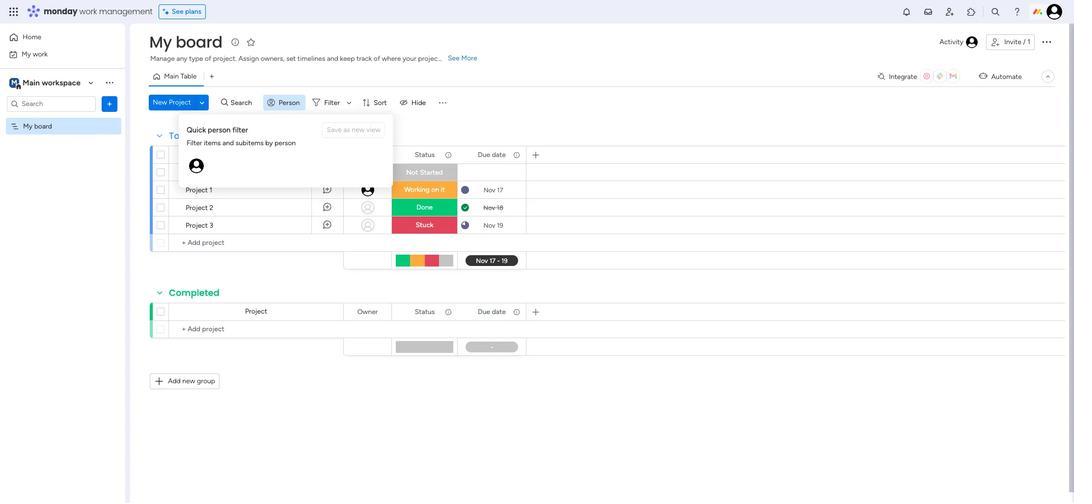 Task type: vqa. For each thing, say whether or not it's contained in the screenshot.
1st heading from the bottom
no



Task type: describe. For each thing, give the bounding box(es) containing it.
filter for filter items and subitems by person
[[187, 139, 202, 147]]

sort button
[[358, 95, 393, 111]]

18
[[497, 204, 504, 212]]

owner
[[358, 308, 378, 316]]

filter for filter
[[325, 99, 340, 107]]

project.
[[213, 55, 237, 63]]

project
[[418, 55, 441, 63]]

0 horizontal spatial person
[[208, 126, 231, 135]]

1 vertical spatial 1
[[210, 186, 213, 195]]

my up manage
[[149, 31, 172, 53]]

19
[[497, 222, 504, 229]]

v2 done deadline image
[[462, 203, 469, 213]]

new project button
[[149, 95, 195, 111]]

select product image
[[9, 7, 19, 17]]

notifications image
[[902, 7, 912, 17]]

1 horizontal spatial and
[[327, 55, 339, 63]]

new
[[182, 377, 195, 386]]

activity
[[940, 38, 964, 46]]

track
[[357, 55, 372, 63]]

angle down image
[[200, 99, 205, 106]]

see for see more
[[448, 54, 460, 62]]

my work button
[[6, 46, 106, 62]]

3 nov from the top
[[484, 222, 496, 229]]

project for project 3
[[186, 222, 208, 230]]

Search field
[[228, 96, 258, 110]]

assign
[[239, 55, 259, 63]]

add new group button
[[150, 374, 220, 390]]

add view image
[[210, 73, 214, 80]]

workspace
[[42, 78, 81, 87]]

your
[[403, 55, 417, 63]]

new inside new project button
[[153, 98, 167, 107]]

main workspace
[[23, 78, 81, 87]]

table
[[181, 72, 197, 81]]

new project inside button
[[153, 98, 191, 107]]

Completed field
[[167, 287, 222, 300]]

17
[[497, 187, 503, 194]]

2 due date field from the top
[[476, 307, 509, 318]]

1 + add project text field from the top
[[174, 237, 339, 249]]

1 due date field from the top
[[476, 150, 509, 160]]

2 of from the left
[[374, 55, 380, 63]]

1 of from the left
[[205, 55, 211, 63]]

1 vertical spatial options image
[[105, 99, 115, 109]]

manage any type of project. assign owners, set timelines and keep track of where your project stands.
[[150, 55, 464, 63]]

see plans button
[[159, 4, 206, 19]]

filter button
[[309, 95, 355, 111]]

2 + add project text field from the top
[[174, 324, 339, 336]]

main table
[[164, 72, 197, 81]]

to-
[[169, 130, 185, 142]]

invite / 1
[[1005, 38, 1031, 46]]

project for project
[[245, 308, 267, 316]]

quick person filter
[[187, 126, 248, 135]]

1 vertical spatial new project
[[186, 169, 224, 177]]

jacob simon image
[[1047, 4, 1063, 20]]

invite members image
[[946, 7, 955, 17]]

m
[[11, 78, 17, 87]]

nov for 2
[[484, 204, 496, 212]]

working
[[404, 186, 430, 194]]

due for first due date field from the bottom
[[478, 308, 491, 316]]

project for project 1
[[186, 186, 208, 195]]

done
[[417, 203, 433, 212]]

more
[[462, 54, 478, 62]]

group
[[197, 377, 215, 386]]

To-do field
[[167, 130, 199, 143]]

my work
[[22, 50, 48, 58]]

search everything image
[[991, 7, 1001, 17]]

sort
[[374, 99, 387, 107]]

integrate
[[890, 72, 918, 81]]

my board list box
[[0, 116, 125, 267]]

main table button
[[149, 69, 204, 85]]

3
[[210, 222, 213, 230]]

board inside the my board list box
[[34, 122, 52, 130]]

plans
[[185, 7, 202, 16]]

status field for to-do
[[413, 150, 438, 160]]

activity button
[[936, 34, 983, 50]]

nov 18
[[484, 204, 504, 212]]

Owner field
[[355, 307, 381, 318]]

add to favorites image
[[246, 37, 256, 47]]

subitems
[[236, 139, 264, 147]]

1 horizontal spatial options image
[[1041, 36, 1053, 48]]

main for main table
[[164, 72, 179, 81]]

nov for 1
[[484, 187, 496, 194]]

1 vertical spatial new
[[186, 169, 200, 177]]

monday work management
[[44, 6, 153, 17]]

v2 search image
[[221, 97, 228, 108]]

workspace image
[[9, 77, 19, 88]]

by
[[266, 139, 273, 147]]

my inside list box
[[23, 122, 33, 130]]

to-do
[[169, 130, 197, 142]]

invite / 1 button
[[987, 34, 1036, 50]]

owners,
[[261, 55, 285, 63]]

home
[[23, 33, 41, 41]]

collapse board header image
[[1045, 73, 1053, 81]]

help image
[[1013, 7, 1023, 17]]



Task type: locate. For each thing, give the bounding box(es) containing it.
1 vertical spatial status field
[[413, 307, 438, 318]]

0 horizontal spatial main
[[23, 78, 40, 87]]

apps image
[[967, 7, 977, 17]]

main
[[164, 72, 179, 81], [23, 78, 40, 87]]

nov
[[484, 187, 496, 194], [484, 204, 496, 212], [484, 222, 496, 229]]

status
[[415, 151, 435, 159], [415, 308, 435, 316]]

2
[[210, 204, 214, 212]]

1 vertical spatial due date field
[[476, 307, 509, 318]]

0 vertical spatial + add project text field
[[174, 237, 339, 249]]

0 horizontal spatial 1
[[210, 186, 213, 195]]

2 vertical spatial nov
[[484, 222, 496, 229]]

options image right /
[[1041, 36, 1053, 48]]

1 vertical spatial nov
[[484, 204, 496, 212]]

Due date field
[[476, 150, 509, 160], [476, 307, 509, 318]]

1 vertical spatial person
[[275, 139, 296, 147]]

person button
[[263, 95, 306, 111]]

1 vertical spatial status
[[415, 308, 435, 316]]

options image
[[1041, 36, 1053, 48], [105, 99, 115, 109]]

1 date from the top
[[492, 151, 506, 159]]

not
[[407, 169, 418, 177]]

my board
[[149, 31, 223, 53], [23, 122, 52, 130]]

0 horizontal spatial my board
[[23, 122, 52, 130]]

0 horizontal spatial options image
[[105, 99, 115, 109]]

0 horizontal spatial filter
[[187, 139, 202, 147]]

1 right /
[[1028, 38, 1031, 46]]

arrow down image
[[344, 97, 355, 109]]

0 vertical spatial see
[[172, 7, 184, 16]]

0 vertical spatial board
[[176, 31, 223, 53]]

1 vertical spatial board
[[34, 122, 52, 130]]

1 nov from the top
[[484, 187, 496, 194]]

0 vertical spatial nov
[[484, 187, 496, 194]]

project for project 2
[[186, 204, 208, 212]]

due date
[[478, 151, 506, 159], [478, 308, 506, 316]]

work down 'home'
[[33, 50, 48, 58]]

new up the project 1
[[186, 169, 200, 177]]

see
[[172, 7, 184, 16], [448, 54, 460, 62]]

Search in workspace field
[[21, 98, 82, 110]]

management
[[99, 6, 153, 17]]

person right by
[[275, 139, 296, 147]]

0 vertical spatial status field
[[413, 150, 438, 160]]

0 vertical spatial status
[[415, 151, 435, 159]]

hide button
[[396, 95, 432, 111]]

0 vertical spatial 1
[[1028, 38, 1031, 46]]

quick
[[187, 126, 206, 135]]

1 vertical spatial work
[[33, 50, 48, 58]]

board
[[176, 31, 223, 53], [34, 122, 52, 130]]

workspace options image
[[105, 78, 115, 88]]

workspace selection element
[[9, 77, 82, 90]]

stuck
[[416, 221, 434, 230]]

main left table
[[164, 72, 179, 81]]

my down search in workspace field
[[23, 122, 33, 130]]

work for my
[[33, 50, 48, 58]]

my
[[149, 31, 172, 53], [22, 50, 31, 58], [23, 122, 33, 130]]

work inside 'button'
[[33, 50, 48, 58]]

1 due from the top
[[478, 151, 491, 159]]

see inside see plans button
[[172, 7, 184, 16]]

status field for completed
[[413, 307, 438, 318]]

1 vertical spatial due
[[478, 308, 491, 316]]

board down search in workspace field
[[34, 122, 52, 130]]

add
[[168, 377, 181, 386]]

project 2
[[186, 204, 214, 212]]

keep
[[340, 55, 355, 63]]

main right the workspace icon
[[23, 78, 40, 87]]

inbox image
[[924, 7, 934, 17]]

see plans
[[172, 7, 202, 16]]

see for see plans
[[172, 7, 184, 16]]

2 status field from the top
[[413, 307, 438, 318]]

1 vertical spatial filter
[[187, 139, 202, 147]]

0 vertical spatial filter
[[325, 99, 340, 107]]

where
[[382, 55, 401, 63]]

1 vertical spatial see
[[448, 54, 460, 62]]

0 horizontal spatial board
[[34, 122, 52, 130]]

see left more
[[448, 54, 460, 62]]

not started
[[407, 169, 443, 177]]

timelines
[[298, 55, 325, 63]]

main for main workspace
[[23, 78, 40, 87]]

person
[[208, 126, 231, 135], [275, 139, 296, 147]]

0 vertical spatial person
[[208, 126, 231, 135]]

1 vertical spatial and
[[223, 139, 234, 147]]

monday
[[44, 6, 77, 17]]

stands.
[[442, 55, 464, 63]]

see more link
[[447, 54, 479, 63]]

and right items
[[223, 139, 234, 147]]

due
[[478, 151, 491, 159], [478, 308, 491, 316]]

main inside workspace selection element
[[23, 78, 40, 87]]

person
[[279, 99, 300, 107]]

1 inside button
[[1028, 38, 1031, 46]]

2 status from the top
[[415, 308, 435, 316]]

1
[[1028, 38, 1031, 46], [210, 186, 213, 195]]

my inside 'button'
[[22, 50, 31, 58]]

1 status field from the top
[[413, 150, 438, 160]]

my board down search in workspace field
[[23, 122, 52, 130]]

filter items and subitems by person
[[187, 139, 296, 147]]

due for 1st due date field from the top
[[478, 151, 491, 159]]

/
[[1024, 38, 1027, 46]]

new project down main table button
[[153, 98, 191, 107]]

main inside button
[[164, 72, 179, 81]]

1 horizontal spatial main
[[164, 72, 179, 81]]

filter
[[233, 126, 248, 135]]

invite
[[1005, 38, 1022, 46]]

options image down workspace options image
[[105, 99, 115, 109]]

1 vertical spatial date
[[492, 308, 506, 316]]

0 horizontal spatial of
[[205, 55, 211, 63]]

0 horizontal spatial and
[[223, 139, 234, 147]]

1 horizontal spatial of
[[374, 55, 380, 63]]

filter
[[325, 99, 340, 107], [187, 139, 202, 147]]

0 vertical spatial new project
[[153, 98, 191, 107]]

nov left 18
[[484, 204, 496, 212]]

project inside button
[[169, 98, 191, 107]]

see inside see more link
[[448, 54, 460, 62]]

working on it
[[404, 186, 445, 194]]

items
[[204, 139, 221, 147]]

new project up the project 1
[[186, 169, 224, 177]]

1 vertical spatial + add project text field
[[174, 324, 339, 336]]

show board description image
[[230, 37, 241, 47]]

1 horizontal spatial work
[[79, 6, 97, 17]]

option
[[0, 117, 125, 119]]

filter down quick
[[187, 139, 202, 147]]

1 horizontal spatial filter
[[325, 99, 340, 107]]

automate
[[992, 72, 1023, 81]]

any
[[177, 55, 187, 63]]

nov left 19
[[484, 222, 496, 229]]

1 horizontal spatial my board
[[149, 31, 223, 53]]

0 vertical spatial due date
[[478, 151, 506, 159]]

manage
[[150, 55, 175, 63]]

type
[[189, 55, 203, 63]]

work
[[79, 6, 97, 17], [33, 50, 48, 58]]

0 vertical spatial and
[[327, 55, 339, 63]]

1 horizontal spatial 1
[[1028, 38, 1031, 46]]

2 due from the top
[[478, 308, 491, 316]]

dapulse integrations image
[[878, 73, 886, 80]]

and left keep
[[327, 55, 339, 63]]

it
[[441, 186, 445, 194]]

project
[[169, 98, 191, 107], [202, 169, 224, 177], [186, 186, 208, 195], [186, 204, 208, 212], [186, 222, 208, 230], [245, 308, 267, 316]]

of right 'track' on the left of the page
[[374, 55, 380, 63]]

started
[[420, 169, 443, 177]]

see more
[[448, 54, 478, 62]]

column information image
[[445, 151, 453, 159], [513, 151, 521, 159], [445, 308, 453, 316], [513, 308, 521, 316]]

1 vertical spatial due date
[[478, 308, 506, 316]]

new
[[153, 98, 167, 107], [186, 169, 200, 177]]

and
[[327, 55, 339, 63], [223, 139, 234, 147]]

board up type
[[176, 31, 223, 53]]

1 horizontal spatial new
[[186, 169, 200, 177]]

my board up any
[[149, 31, 223, 53]]

Status field
[[413, 150, 438, 160], [413, 307, 438, 318]]

1 due date from the top
[[478, 151, 506, 159]]

do
[[185, 130, 197, 142]]

nov 17
[[484, 187, 503, 194]]

completed
[[169, 287, 220, 299]]

on
[[432, 186, 439, 194]]

2 nov from the top
[[484, 204, 496, 212]]

nov 19
[[484, 222, 504, 229]]

1 horizontal spatial board
[[176, 31, 223, 53]]

0 horizontal spatial new
[[153, 98, 167, 107]]

0 vertical spatial due date field
[[476, 150, 509, 160]]

project 1
[[186, 186, 213, 195]]

My board field
[[147, 31, 225, 53]]

menu image
[[438, 98, 448, 108]]

0 vertical spatial work
[[79, 6, 97, 17]]

0 vertical spatial due
[[478, 151, 491, 159]]

nov left 17
[[484, 187, 496, 194]]

0 horizontal spatial see
[[172, 7, 184, 16]]

home button
[[6, 29, 106, 45]]

1 status from the top
[[415, 151, 435, 159]]

1 horizontal spatial see
[[448, 54, 460, 62]]

of
[[205, 55, 211, 63], [374, 55, 380, 63]]

+ Add project text field
[[174, 237, 339, 249], [174, 324, 339, 336]]

status for to-do
[[415, 151, 435, 159]]

set
[[286, 55, 296, 63]]

project 3
[[186, 222, 213, 230]]

add new group
[[168, 377, 215, 386]]

work for monday
[[79, 6, 97, 17]]

filter inside popup button
[[325, 99, 340, 107]]

1 up 2
[[210, 186, 213, 195]]

0 vertical spatial date
[[492, 151, 506, 159]]

1 vertical spatial my board
[[23, 122, 52, 130]]

new project
[[153, 98, 191, 107], [186, 169, 224, 177]]

2 date from the top
[[492, 308, 506, 316]]

0 horizontal spatial work
[[33, 50, 48, 58]]

my down 'home'
[[22, 50, 31, 58]]

work right the 'monday'
[[79, 6, 97, 17]]

autopilot image
[[980, 70, 988, 82]]

of right type
[[205, 55, 211, 63]]

0 vertical spatial my board
[[149, 31, 223, 53]]

status for completed
[[415, 308, 435, 316]]

see left plans
[[172, 7, 184, 16]]

filter left arrow down image
[[325, 99, 340, 107]]

new down main table button
[[153, 98, 167, 107]]

2 due date from the top
[[478, 308, 506, 316]]

hide
[[412, 99, 426, 107]]

0 vertical spatial options image
[[1041, 36, 1053, 48]]

1 horizontal spatial person
[[275, 139, 296, 147]]

0 vertical spatial new
[[153, 98, 167, 107]]

date
[[492, 151, 506, 159], [492, 308, 506, 316]]

my board inside list box
[[23, 122, 52, 130]]

person up items
[[208, 126, 231, 135]]



